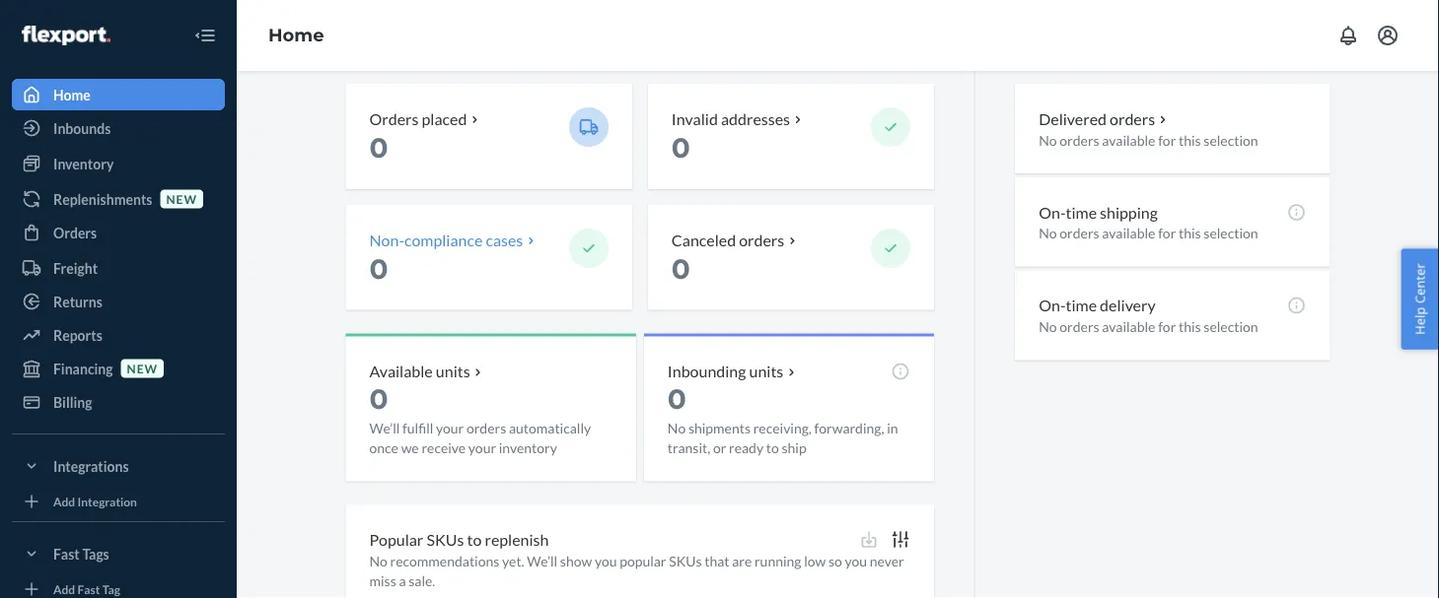Task type: describe. For each thing, give the bounding box(es) containing it.
available for shipping
[[1102, 226, 1156, 242]]

0 vertical spatial your
[[436, 421, 464, 438]]

open account menu image
[[1376, 24, 1400, 47]]

no for on-time shipping
[[1039, 226, 1057, 242]]

a
[[399, 574, 406, 590]]

on- for on-time shipping
[[1039, 203, 1066, 222]]

integrations button
[[12, 451, 225, 482]]

show
[[560, 554, 592, 571]]

available for delivery
[[1102, 319, 1156, 336]]

or
[[713, 441, 726, 457]]

inbounds
[[53, 120, 111, 137]]

0 for canceled
[[672, 253, 690, 286]]

0 for invalid
[[672, 132, 690, 165]]

billing
[[53, 394, 92, 411]]

this for shipping
[[1179, 226, 1201, 242]]

delivered orders
[[1039, 110, 1155, 129]]

shipping
[[1100, 203, 1158, 222]]

0 horizontal spatial to
[[467, 531, 482, 551]]

invalid addresses
[[672, 110, 790, 129]]

replenishments
[[53, 191, 152, 208]]

ready
[[729, 441, 764, 457]]

that
[[705, 554, 730, 571]]

inbounding units
[[668, 363, 784, 382]]

add for add fast tag
[[53, 582, 75, 597]]

0 no shipments receiving, forwarding, in transit, or ready to ship
[[668, 383, 898, 457]]

fast inside add fast tag link
[[77, 582, 100, 597]]

no orders available for this selection for shipping
[[1039, 226, 1258, 242]]

selection for on-time shipping
[[1204, 226, 1258, 242]]

yet.
[[502, 554, 524, 571]]

returns
[[53, 293, 102, 310]]

no down delivered
[[1039, 132, 1057, 149]]

reports
[[53, 327, 102, 344]]

units for available units
[[436, 363, 470, 382]]

1 you from the left
[[595, 554, 617, 571]]

billing link
[[12, 387, 225, 418]]

for for on-time delivery
[[1158, 319, 1176, 336]]

recommendations
[[390, 554, 500, 571]]

0 inside the 0 no shipments receiving, forwarding, in transit, or ready to ship
[[668, 383, 687, 416]]

addresses
[[721, 110, 790, 129]]

orders right canceled
[[739, 231, 785, 250]]

flexport logo image
[[22, 26, 110, 45]]

add fast tag
[[53, 582, 120, 597]]

no for on-time delivery
[[1039, 319, 1057, 336]]

invalid
[[672, 110, 718, 129]]

popular skus to replenish
[[369, 531, 549, 551]]

popular
[[620, 554, 666, 571]]

on- for on-time delivery
[[1039, 297, 1066, 316]]

orders down the on-time delivery
[[1060, 319, 1100, 336]]

automatically
[[509, 421, 591, 438]]

fast inside 'fast tags' dropdown button
[[53, 546, 80, 563]]

miss
[[369, 574, 396, 590]]

inventory
[[53, 155, 114, 172]]

so
[[829, 554, 842, 571]]

never
[[870, 554, 904, 571]]

receiving,
[[753, 421, 812, 438]]

time for delivery
[[1066, 297, 1097, 316]]

fulfill
[[403, 421, 433, 438]]

fast tags button
[[12, 539, 225, 570]]

for for on-time shipping
[[1158, 226, 1176, 242]]

1 vertical spatial your
[[468, 441, 496, 457]]

1 this from the top
[[1179, 132, 1201, 149]]

on-time delivery
[[1039, 297, 1156, 316]]

non-
[[369, 231, 404, 250]]

add integration link
[[12, 490, 225, 514]]

replenish
[[485, 531, 549, 551]]

compliance
[[404, 231, 483, 250]]

are
[[732, 554, 752, 571]]

orders for orders
[[53, 224, 97, 241]]

we
[[401, 441, 419, 457]]

new for financing
[[127, 362, 158, 376]]

1 for from the top
[[1158, 132, 1176, 149]]

help center button
[[1401, 249, 1439, 350]]

shipments
[[689, 421, 751, 438]]

on-time shipping
[[1039, 203, 1158, 222]]

this for delivery
[[1179, 319, 1201, 336]]

forwarding,
[[814, 421, 884, 438]]

transit,
[[668, 441, 711, 457]]

no orders available for this selection for delivery
[[1039, 319, 1258, 336]]

inventory link
[[12, 148, 225, 180]]

available units
[[369, 363, 470, 382]]

canceled
[[672, 231, 736, 250]]

running
[[755, 554, 802, 571]]

orders down delivered
[[1060, 132, 1100, 149]]

ship
[[782, 441, 807, 457]]



Task type: vqa. For each thing, say whether or not it's contained in the screenshot.
THE AND for Inventory - Lot tracking and FEFO (all products)
no



Task type: locate. For each thing, give the bounding box(es) containing it.
no up transit,
[[668, 421, 686, 438]]

1 vertical spatial time
[[1066, 297, 1097, 316]]

1 vertical spatial fast
[[77, 582, 100, 597]]

0 horizontal spatial units
[[436, 363, 470, 382]]

1 horizontal spatial you
[[845, 554, 867, 571]]

0 vertical spatial home
[[268, 24, 324, 46]]

you right show at the left
[[595, 554, 617, 571]]

new
[[166, 192, 197, 206], [127, 362, 158, 376]]

inbounding
[[668, 363, 746, 382]]

orders left placed
[[369, 110, 419, 129]]

2 you from the left
[[845, 554, 867, 571]]

1 vertical spatial home
[[53, 86, 91, 103]]

0 for orders
[[369, 132, 388, 165]]

orders inside "button"
[[1110, 110, 1155, 129]]

1 vertical spatial available
[[1102, 226, 1156, 242]]

fast
[[53, 546, 80, 563], [77, 582, 100, 597]]

we'll
[[369, 421, 400, 438], [527, 554, 558, 571]]

to left ship
[[766, 441, 779, 457]]

receive
[[422, 441, 466, 457]]

center
[[1411, 264, 1429, 304]]

2 vertical spatial this
[[1179, 319, 1201, 336]]

3 no orders available for this selection from the top
[[1039, 319, 1258, 336]]

add left integration
[[53, 495, 75, 509]]

freight
[[53, 260, 98, 277]]

1 available from the top
[[1102, 132, 1156, 149]]

new up orders link
[[166, 192, 197, 206]]

non-compliance cases
[[369, 231, 523, 250]]

your up receive at the left bottom
[[436, 421, 464, 438]]

1 vertical spatial add
[[53, 582, 75, 597]]

orders down on-time shipping
[[1060, 226, 1100, 242]]

0 down inbounding
[[668, 383, 687, 416]]

0 vertical spatial new
[[166, 192, 197, 206]]

financing
[[53, 361, 113, 377]]

2 this from the top
[[1179, 226, 1201, 242]]

add for add integration
[[53, 495, 75, 509]]

no inside no recommendations yet. we'll show you popular skus that are running low so you never miss a sale.
[[369, 554, 388, 571]]

2 available from the top
[[1102, 226, 1156, 242]]

your right receive at the left bottom
[[468, 441, 496, 457]]

add inside add integration link
[[53, 495, 75, 509]]

1 horizontal spatial your
[[468, 441, 496, 457]]

we'll inside no recommendations yet. we'll show you popular skus that are running low so you never miss a sale.
[[527, 554, 558, 571]]

fast left tag
[[77, 582, 100, 597]]

2 selection from the top
[[1204, 226, 1258, 242]]

home right 'close navigation' icon
[[268, 24, 324, 46]]

1 horizontal spatial units
[[749, 363, 784, 382]]

skus up recommendations
[[427, 531, 464, 551]]

open notifications image
[[1337, 24, 1360, 47]]

we'll right yet.
[[527, 554, 558, 571]]

orders right delivered
[[1110, 110, 1155, 129]]

0 horizontal spatial home
[[53, 86, 91, 103]]

units
[[436, 363, 470, 382], [749, 363, 784, 382]]

0 vertical spatial selection
[[1204, 132, 1258, 149]]

new for replenishments
[[166, 192, 197, 206]]

0 horizontal spatial skus
[[427, 531, 464, 551]]

orders up inventory on the left bottom
[[467, 421, 506, 438]]

add integration
[[53, 495, 137, 509]]

1 horizontal spatial home link
[[268, 24, 324, 46]]

0 down invalid
[[672, 132, 690, 165]]

0 vertical spatial no orders available for this selection
[[1039, 132, 1258, 149]]

1 vertical spatial no orders available for this selection
[[1039, 226, 1258, 242]]

available down delivered orders "button"
[[1102, 132, 1156, 149]]

1 vertical spatial we'll
[[527, 554, 558, 571]]

orders inside orders link
[[53, 224, 97, 241]]

returns link
[[12, 286, 225, 318]]

2 units from the left
[[749, 363, 784, 382]]

time for shipping
[[1066, 203, 1097, 222]]

1 vertical spatial selection
[[1204, 226, 1258, 242]]

0 vertical spatial time
[[1066, 203, 1097, 222]]

you right so
[[845, 554, 867, 571]]

1 vertical spatial this
[[1179, 226, 1201, 242]]

placed
[[422, 110, 467, 129]]

0 horizontal spatial you
[[595, 554, 617, 571]]

0 vertical spatial skus
[[427, 531, 464, 551]]

no inside the 0 no shipments receiving, forwarding, in transit, or ready to ship
[[668, 421, 686, 438]]

no down on-time shipping
[[1039, 226, 1057, 242]]

available down shipping
[[1102, 226, 1156, 242]]

home up inbounds
[[53, 86, 91, 103]]

0 vertical spatial we'll
[[369, 421, 400, 438]]

3 selection from the top
[[1204, 319, 1258, 336]]

home link up inbounds link at the left of the page
[[12, 79, 225, 110]]

inventory
[[499, 441, 557, 457]]

0 vertical spatial add
[[53, 495, 75, 509]]

3 available from the top
[[1102, 319, 1156, 336]]

no orders available for this selection down delivery
[[1039, 319, 1258, 336]]

fast left tags
[[53, 546, 80, 563]]

add fast tag link
[[12, 578, 225, 599]]

1 vertical spatial to
[[467, 531, 482, 551]]

0 down canceled
[[672, 253, 690, 286]]

add down fast tags
[[53, 582, 75, 597]]

0 vertical spatial orders
[[369, 110, 419, 129]]

help center
[[1411, 264, 1429, 335]]

your
[[436, 421, 464, 438], [468, 441, 496, 457]]

1 horizontal spatial home
[[268, 24, 324, 46]]

1 vertical spatial new
[[127, 362, 158, 376]]

available
[[1102, 132, 1156, 149], [1102, 226, 1156, 242], [1102, 319, 1156, 336]]

1 vertical spatial home link
[[12, 79, 225, 110]]

0 horizontal spatial we'll
[[369, 421, 400, 438]]

fast tags
[[53, 546, 109, 563]]

to up recommendations
[[467, 531, 482, 551]]

skus left that
[[669, 554, 702, 571]]

no orders available for this selection down delivered orders "button"
[[1039, 132, 1258, 149]]

0 down orders placed
[[369, 132, 388, 165]]

0 vertical spatial available
[[1102, 132, 1156, 149]]

0 horizontal spatial your
[[436, 421, 464, 438]]

freight link
[[12, 253, 225, 284]]

no for popular skus to replenish
[[369, 554, 388, 571]]

on-
[[1039, 203, 1066, 222], [1039, 297, 1066, 316]]

once
[[369, 441, 399, 457]]

units right the available
[[436, 363, 470, 382]]

2 vertical spatial available
[[1102, 319, 1156, 336]]

0
[[369, 132, 388, 165], [672, 132, 690, 165], [369, 253, 388, 286], [672, 253, 690, 286], [369, 383, 388, 416], [668, 383, 687, 416]]

1 vertical spatial orders
[[53, 224, 97, 241]]

2 for from the top
[[1158, 226, 1176, 242]]

this
[[1179, 132, 1201, 149], [1179, 226, 1201, 242], [1179, 319, 1201, 336]]

orders link
[[12, 217, 225, 249]]

reports link
[[12, 320, 225, 351]]

0 horizontal spatial home link
[[12, 79, 225, 110]]

1 selection from the top
[[1204, 132, 1258, 149]]

2 vertical spatial no orders available for this selection
[[1039, 319, 1258, 336]]

selection
[[1204, 132, 1258, 149], [1204, 226, 1258, 242], [1204, 319, 1258, 336]]

0 vertical spatial on-
[[1039, 203, 1066, 222]]

no up miss
[[369, 554, 388, 571]]

delivered
[[1039, 110, 1107, 129]]

available
[[369, 363, 433, 382]]

2 vertical spatial for
[[1158, 319, 1176, 336]]

3 this from the top
[[1179, 319, 1201, 336]]

integration
[[77, 495, 137, 509]]

units up the 0 no shipments receiving, forwarding, in transit, or ready to ship
[[749, 363, 784, 382]]

tags
[[82, 546, 109, 563]]

new down reports link in the left bottom of the page
[[127, 362, 158, 376]]

low
[[804, 554, 826, 571]]

0 vertical spatial fast
[[53, 546, 80, 563]]

orders inside 0 we'll fulfill your orders automatically once we receive your inventory
[[467, 421, 506, 438]]

no orders available for this selection down shipping
[[1039, 226, 1258, 242]]

selection for on-time delivery
[[1204, 319, 1258, 336]]

0 down the available
[[369, 383, 388, 416]]

2 time from the top
[[1066, 297, 1097, 316]]

we'll inside 0 we'll fulfill your orders automatically once we receive your inventory
[[369, 421, 400, 438]]

time left shipping
[[1066, 203, 1097, 222]]

orders for orders placed
[[369, 110, 419, 129]]

skus inside no recommendations yet. we'll show you popular skus that are running low so you never miss a sale.
[[669, 554, 702, 571]]

0 horizontal spatial new
[[127, 362, 158, 376]]

integrations
[[53, 458, 129, 475]]

0 inside 0 we'll fulfill your orders automatically once we receive your inventory
[[369, 383, 388, 416]]

0 we'll fulfill your orders automatically once we receive your inventory
[[369, 383, 591, 457]]

0 for non-
[[369, 253, 388, 286]]

2 no orders available for this selection from the top
[[1039, 226, 1258, 242]]

1 time from the top
[[1066, 203, 1097, 222]]

orders up the freight
[[53, 224, 97, 241]]

time left delivery
[[1066, 297, 1097, 316]]

delivery
[[1100, 297, 1156, 316]]

available down delivery
[[1102, 319, 1156, 336]]

orders
[[1110, 110, 1155, 129], [1060, 132, 1100, 149], [1060, 226, 1100, 242], [739, 231, 785, 250], [1060, 319, 1100, 336], [467, 421, 506, 438]]

add inside add fast tag link
[[53, 582, 75, 597]]

1 horizontal spatial to
[[766, 441, 779, 457]]

1 horizontal spatial we'll
[[527, 554, 558, 571]]

0 vertical spatial to
[[766, 441, 779, 457]]

sale.
[[409, 574, 435, 590]]

1 vertical spatial on-
[[1039, 297, 1066, 316]]

1 add from the top
[[53, 495, 75, 509]]

0 vertical spatial this
[[1179, 132, 1201, 149]]

2 on- from the top
[[1039, 297, 1066, 316]]

1 horizontal spatial new
[[166, 192, 197, 206]]

1 on- from the top
[[1039, 203, 1066, 222]]

on- left delivery
[[1039, 297, 1066, 316]]

1 horizontal spatial orders
[[369, 110, 419, 129]]

popular
[[369, 531, 424, 551]]

home link right 'close navigation' icon
[[268, 24, 324, 46]]

in
[[887, 421, 898, 438]]

no orders available for this selection
[[1039, 132, 1258, 149], [1039, 226, 1258, 242], [1039, 319, 1258, 336]]

add
[[53, 495, 75, 509], [53, 582, 75, 597]]

inbounds link
[[12, 112, 225, 144]]

close navigation image
[[193, 24, 217, 47]]

2 vertical spatial selection
[[1204, 319, 1258, 336]]

1 vertical spatial for
[[1158, 226, 1176, 242]]

delivered orders button
[[1039, 108, 1171, 131]]

home
[[268, 24, 324, 46], [53, 86, 91, 103]]

to inside the 0 no shipments receiving, forwarding, in transit, or ready to ship
[[766, 441, 779, 457]]

no
[[1039, 132, 1057, 149], [1039, 226, 1057, 242], [1039, 319, 1057, 336], [668, 421, 686, 438], [369, 554, 388, 571]]

units for inbounding units
[[749, 363, 784, 382]]

skus
[[427, 531, 464, 551], [669, 554, 702, 571]]

home link
[[268, 24, 324, 46], [12, 79, 225, 110]]

0 down non-
[[369, 253, 388, 286]]

we'll up once
[[369, 421, 400, 438]]

for
[[1158, 132, 1176, 149], [1158, 226, 1176, 242], [1158, 319, 1176, 336]]

3 for from the top
[[1158, 319, 1176, 336]]

2 add from the top
[[53, 582, 75, 597]]

on- left shipping
[[1039, 203, 1066, 222]]

no down the on-time delivery
[[1039, 319, 1057, 336]]

1 no orders available for this selection from the top
[[1039, 132, 1258, 149]]

cases
[[486, 231, 523, 250]]

0 horizontal spatial orders
[[53, 224, 97, 241]]

orders
[[369, 110, 419, 129], [53, 224, 97, 241]]

help
[[1411, 307, 1429, 335]]

tag
[[102, 582, 120, 597]]

you
[[595, 554, 617, 571], [845, 554, 867, 571]]

0 vertical spatial for
[[1158, 132, 1176, 149]]

orders placed
[[369, 110, 467, 129]]

0 vertical spatial home link
[[268, 24, 324, 46]]

1 horizontal spatial skus
[[669, 554, 702, 571]]

canceled orders
[[672, 231, 785, 250]]

1 vertical spatial skus
[[669, 554, 702, 571]]

no recommendations yet. we'll show you popular skus that are running low so you never miss a sale.
[[369, 554, 904, 590]]

to
[[766, 441, 779, 457], [467, 531, 482, 551]]

1 units from the left
[[436, 363, 470, 382]]



